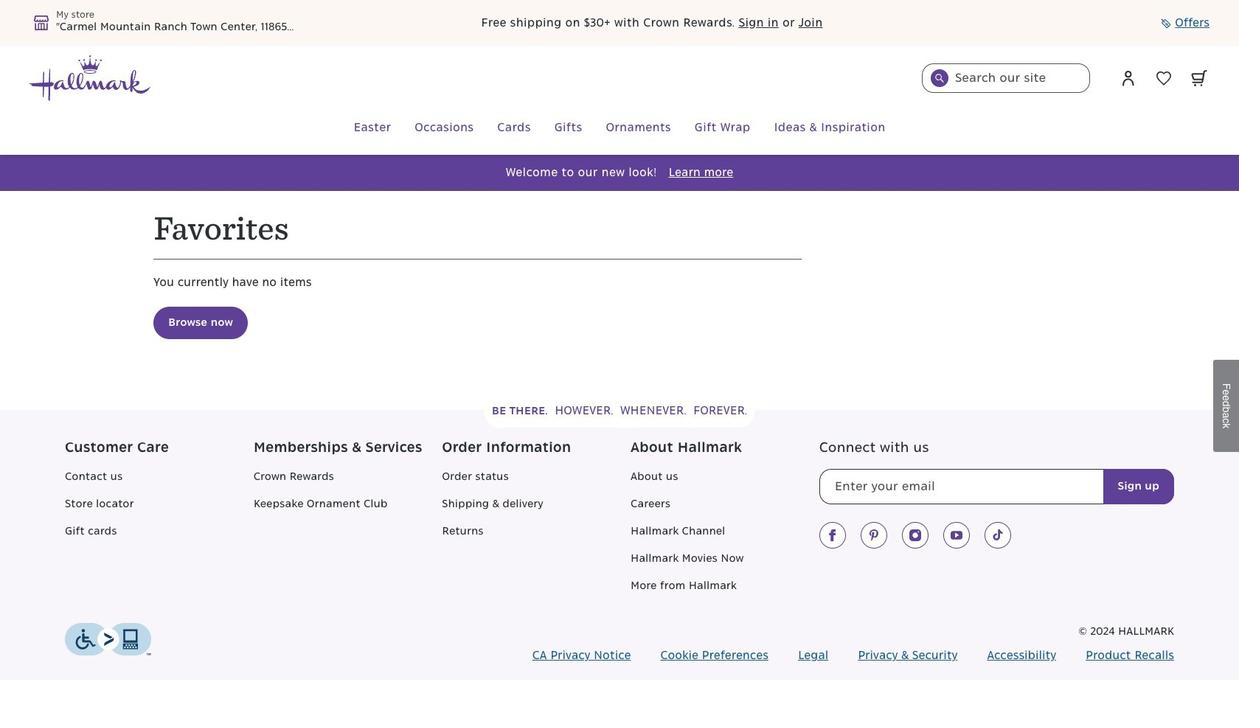 Task type: describe. For each thing, give the bounding box(es) containing it.
customer care element
[[65, 440, 253, 606]]

sign up for email element
[[819, 440, 1174, 504]]

we on pinterest image
[[868, 530, 880, 541]]

order information element
[[442, 440, 631, 606]]

view your cart with 0 items. image
[[1191, 70, 1207, 86]]

essential accessibility image
[[65, 623, 151, 656]]

search image
[[935, 74, 944, 83]]



Task type: locate. For each thing, give the bounding box(es) containing it.
our instagram image
[[909, 530, 921, 541]]

we on youtube image
[[951, 530, 962, 541]]

Search search field
[[922, 63, 1090, 93]]

main menu. menu bar
[[30, 102, 1210, 155]]

memberships element
[[253, 440, 442, 606]]

hallmark logo image
[[30, 55, 150, 101]]

we on facebook image
[[827, 530, 838, 541]]

Email email field
[[819, 469, 1174, 504]]

about hallmark element
[[631, 440, 819, 606]]

sign in dropdown menu image
[[1120, 69, 1137, 87]]

None search field
[[922, 63, 1090, 93]]

we on tiktok image
[[992, 530, 1004, 541]]



Task type: vqa. For each thing, say whether or not it's contained in the screenshot.
option group corresponding to baby bunny lovey blanket, , large image at the bottom of the page
no



